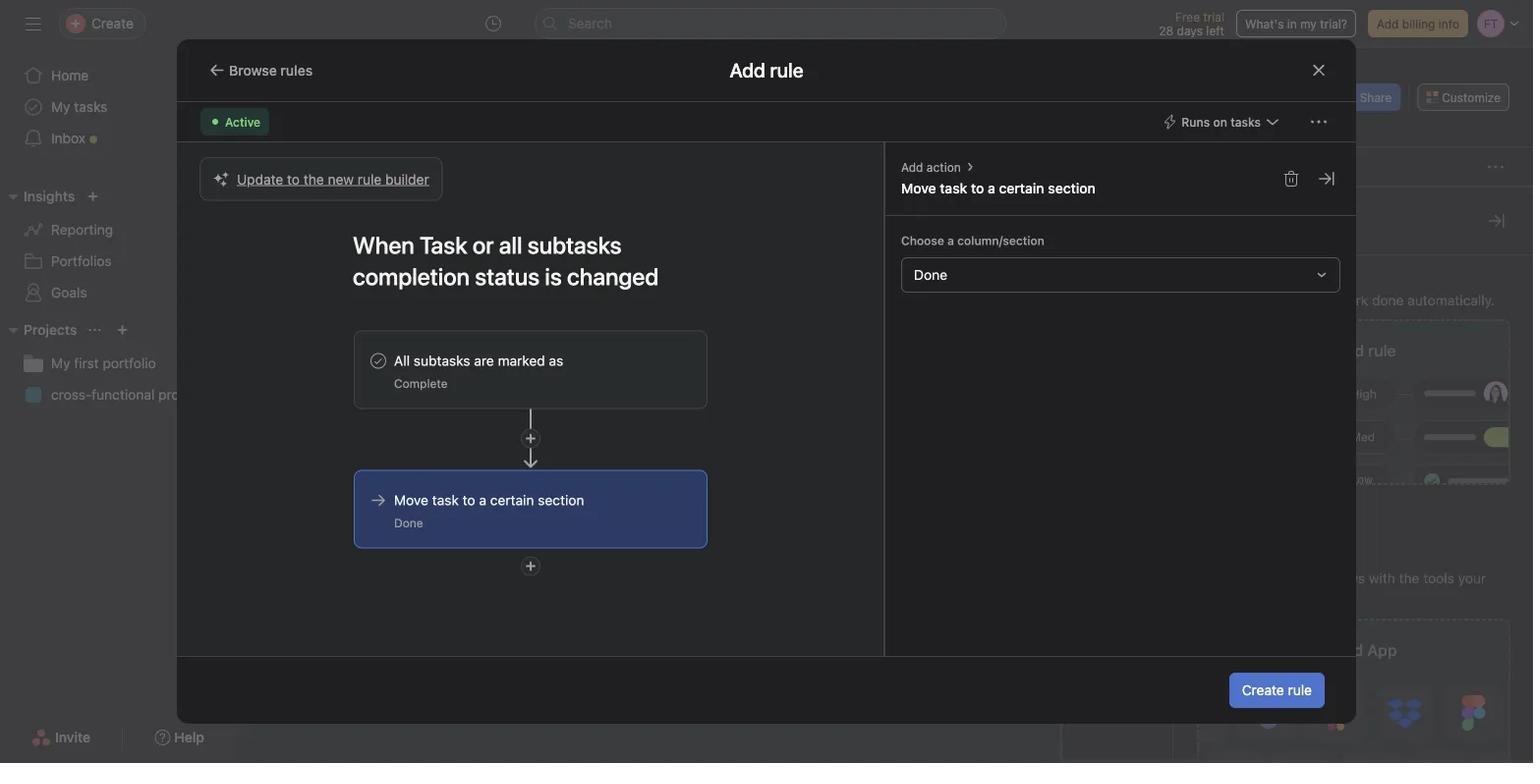 Task type: locate. For each thing, give the bounding box(es) containing it.
None text field
[[318, 66, 582, 101]]

inbox link
[[12, 123, 224, 154]]

my left first
[[51, 355, 70, 371]]

customize
[[1442, 90, 1501, 104], [1197, 209, 1291, 232]]

0 vertical spatial move
[[901, 180, 936, 197]]

add task button down 26
[[558, 376, 833, 412]]

runs on tasks
[[1182, 115, 1261, 129]]

project left plan
[[158, 387, 203, 403]]

0 vertical spatial project
[[336, 266, 380, 282]]

– left 25
[[349, 463, 356, 477]]

board image
[[271, 72, 295, 95]]

1 vertical spatial today
[[313, 463, 346, 477]]

with
[[692, 266, 719, 282], [1369, 570, 1395, 587]]

certain up column/section
[[999, 180, 1044, 197]]

0 horizontal spatial certain
[[490, 492, 534, 509]]

add task image
[[1079, 213, 1095, 229]]

0 vertical spatial share
[[1360, 90, 1392, 104]]

0 horizontal spatial done
[[394, 516, 423, 530]]

0 vertical spatial certain
[[999, 180, 1044, 197]]

move
[[901, 180, 936, 197], [394, 492, 428, 509]]

today left 25
[[313, 463, 346, 477]]

cross-functional project plan link
[[12, 379, 234, 411]]

0 horizontal spatial with
[[692, 266, 719, 282]]

marked
[[498, 353, 545, 369]]

add down add section button
[[1197, 292, 1222, 309]]

trash item image
[[1283, 171, 1299, 187]]

0 vertical spatial add task
[[284, 160, 333, 174]]

high
[[583, 300, 609, 313], [1351, 387, 1377, 401]]

tasks inside dropdown button
[[1231, 115, 1261, 129]]

certain
[[999, 180, 1044, 197], [490, 492, 534, 509]]

1 horizontal spatial certain
[[999, 180, 1044, 197]]

close details image
[[1489, 213, 1505, 229]]

move down add action button
[[901, 180, 936, 197]]

the left new
[[303, 171, 324, 187]]

add
[[1377, 17, 1399, 30], [284, 160, 306, 174], [901, 160, 923, 174], [1187, 212, 1216, 230], [1197, 292, 1222, 309], [1335, 341, 1364, 360], [675, 386, 701, 402], [376, 515, 402, 532], [1334, 641, 1363, 660]]

goals
[[51, 284, 87, 301]]

2 vertical spatial the
[[1266, 592, 1286, 608]]

share timeline with teammates
[[598, 266, 793, 282]]

high down dependencies 'image'
[[583, 300, 609, 313]]

1 vertical spatial your
[[1458, 570, 1486, 587]]

column/section
[[957, 234, 1045, 248]]

2 my from the top
[[51, 355, 70, 371]]

2 horizontal spatial done
[[914, 267, 947, 283]]

add left app
[[1334, 641, 1363, 660]]

add task button
[[259, 153, 342, 181], [558, 376, 833, 412], [259, 506, 535, 541]]

1 horizontal spatial tasks
[[1231, 115, 1261, 129]]

rule right new
[[358, 171, 382, 187]]

move task to a certain section down down arrow image
[[394, 492, 584, 509]]

1 my from the top
[[51, 99, 70, 115]]

search list box
[[535, 8, 1006, 39]]

close this dialog image
[[1311, 62, 1327, 78]]

oct for today – oct 25
[[359, 463, 379, 477]]

task
[[309, 160, 333, 174], [940, 180, 967, 197], [705, 386, 732, 402], [432, 492, 459, 509], [406, 515, 433, 532]]

my inside the projects element
[[51, 355, 70, 371]]

1 vertical spatial share
[[598, 266, 635, 282]]

today
[[611, 333, 644, 347], [313, 463, 346, 477]]

create
[[1242, 682, 1284, 699]]

Add a name for this rule text field
[[340, 223, 708, 299]]

add left billing
[[1377, 17, 1399, 30]]

0 vertical spatial my
[[51, 99, 70, 115]]

my for my first portfolio
[[51, 355, 70, 371]]

automatically.
[[1408, 292, 1495, 309]]

my
[[51, 99, 70, 115], [51, 355, 70, 371]]

a
[[988, 180, 995, 197], [947, 234, 954, 248], [1226, 292, 1233, 309], [479, 492, 486, 509]]

oct 20 – 24
[[313, 333, 379, 347]]

add billing info button
[[1368, 10, 1468, 37]]

2 horizontal spatial add task
[[675, 386, 732, 402]]

trial?
[[1320, 17, 1347, 30]]

1 horizontal spatial add task
[[376, 515, 433, 532]]

move task to a certain section
[[901, 180, 1096, 197], [394, 492, 584, 509]]

med
[[1351, 430, 1375, 444]]

1 vertical spatial section
[[1220, 212, 1274, 230]]

0 vertical spatial today
[[611, 333, 644, 347]]

0 horizontal spatial project
[[158, 387, 203, 403]]

most.
[[1290, 592, 1326, 608]]

rule
[[358, 171, 382, 187], [1237, 292, 1261, 309], [1368, 341, 1396, 360], [1288, 682, 1312, 699]]

– left 24
[[354, 333, 361, 347]]

get
[[1281, 292, 1302, 309]]

insights element
[[0, 179, 236, 313]]

2 vertical spatial done
[[394, 516, 423, 530]]

1 horizontal spatial share
[[1360, 90, 1392, 104]]

the left tools on the right
[[1399, 570, 1420, 587]]

24
[[364, 333, 379, 347]]

today left 26
[[611, 333, 644, 347]]

today – oct 25
[[313, 463, 397, 477]]

project left brief
[[336, 266, 380, 282]]

1 horizontal spatial section
[[1048, 180, 1096, 197]]

my tasks link
[[12, 91, 224, 123]]

0 horizontal spatial section
[[538, 492, 584, 509]]

tasks right "on"
[[1231, 115, 1261, 129]]

functional
[[92, 387, 155, 403]]

move down 25
[[394, 492, 428, 509]]

rule right create on the right
[[1288, 682, 1312, 699]]

with right the workflows at bottom right
[[1369, 570, 1395, 587]]

1 horizontal spatial customize
[[1442, 90, 1501, 104]]

1 horizontal spatial your
[[1458, 570, 1486, 587]]

your
[[1306, 292, 1334, 309], [1458, 570, 1486, 587]]

share for share timeline with teammates
[[598, 266, 635, 282]]

1 vertical spatial the
[[1399, 570, 1420, 587]]

1 vertical spatial project
[[158, 387, 203, 403]]

1 vertical spatial add task
[[675, 386, 732, 402]]

add left action
[[901, 160, 923, 174]]

0 vertical spatial high
[[583, 300, 609, 313]]

uses
[[1232, 592, 1262, 608]]

customize down "trash item" icon
[[1197, 209, 1291, 232]]

your right tools on the right
[[1458, 570, 1486, 587]]

2 horizontal spatial section
[[1220, 212, 1274, 230]]

add down overview link
[[284, 160, 306, 174]]

2 horizontal spatial the
[[1399, 570, 1420, 587]]

add task down overview on the top of the page
[[284, 160, 333, 174]]

runs on tasks button
[[1153, 108, 1289, 136]]

1 vertical spatial with
[[1369, 570, 1395, 587]]

add task button down 25
[[259, 506, 535, 541]]

rule left get
[[1237, 292, 1261, 309]]

my first portfolio link
[[12, 348, 224, 379]]

all
[[394, 353, 410, 369]]

0 horizontal spatial tasks
[[74, 99, 107, 115]]

1 horizontal spatial oct
[[359, 463, 379, 477]]

today – oct 26
[[611, 333, 696, 347]]

1 vertical spatial my
[[51, 355, 70, 371]]

projects button
[[0, 318, 77, 342]]

add task button down overview link
[[259, 153, 342, 181]]

1 horizontal spatial project
[[336, 266, 380, 282]]

0 horizontal spatial oct
[[313, 333, 333, 347]]

tasks
[[74, 99, 107, 115], [1231, 115, 1261, 129]]

– for today – oct 26
[[648, 333, 655, 347]]

done
[[1372, 292, 1404, 309]]

my inside global element
[[51, 99, 70, 115]]

search button
[[535, 8, 1006, 39]]

rule inside button
[[1288, 682, 1312, 699]]

create rule button
[[1229, 673, 1325, 709]]

26
[[681, 333, 696, 347]]

section inside button
[[1220, 212, 1274, 230]]

– for today – oct 25
[[349, 463, 356, 477]]

rule down done on the top of page
[[1368, 341, 1396, 360]]

add task down 26
[[675, 386, 732, 402]]

share inside button
[[1360, 90, 1392, 104]]

draft project brief
[[300, 266, 413, 282]]

0 vertical spatial section
[[1048, 180, 1096, 197]]

customize down info
[[1442, 90, 1501, 104]]

my for my tasks
[[51, 99, 70, 115]]

1 vertical spatial high
[[1351, 387, 1377, 401]]

tasks down home
[[74, 99, 107, 115]]

add task down 25
[[376, 515, 433, 532]]

invite
[[55, 730, 91, 746]]

tasks inside global element
[[74, 99, 107, 115]]

your right get
[[1306, 292, 1334, 309]]

move task to a certain section up column/section
[[901, 180, 1096, 197]]

0 horizontal spatial share
[[598, 266, 635, 282]]

share right dependencies 'image'
[[598, 266, 635, 282]]

– left 26
[[648, 333, 655, 347]]

reporting link
[[12, 214, 224, 246]]

0 vertical spatial move task to a certain section
[[901, 180, 1096, 197]]

insights
[[24, 188, 75, 204]]

share right em
[[1360, 90, 1392, 104]]

with inside build integrated workflows with the tools your team uses the most.
[[1369, 570, 1395, 587]]

what's in my trial?
[[1245, 17, 1347, 30]]

1 vertical spatial move
[[394, 492, 428, 509]]

0 vertical spatial done
[[857, 212, 895, 230]]

insights button
[[0, 185, 75, 208]]

0 horizontal spatial high
[[583, 300, 609, 313]]

0 horizontal spatial your
[[1306, 292, 1334, 309]]

0 vertical spatial your
[[1306, 292, 1334, 309]]

portfolios link
[[12, 246, 224, 277]]

schedule
[[300, 396, 359, 412]]

1 horizontal spatial move
[[901, 180, 936, 197]]

0 vertical spatial customize
[[1442, 90, 1501, 104]]

add section
[[1187, 212, 1274, 230]]

cross-functional project plan
[[51, 387, 234, 403]]

add task
[[284, 160, 333, 174], [675, 386, 732, 402], [376, 515, 433, 532]]

high up med
[[1351, 387, 1377, 401]]

0 horizontal spatial move
[[394, 492, 428, 509]]

add section button
[[1156, 203, 1282, 239]]

0 horizontal spatial move task to a certain section
[[394, 492, 584, 509]]

my up inbox
[[51, 99, 70, 115]]

2 vertical spatial add task
[[376, 515, 433, 532]]

0 vertical spatial add task button
[[259, 153, 342, 181]]

1 horizontal spatial high
[[1351, 387, 1377, 401]]

1 horizontal spatial with
[[1369, 570, 1395, 587]]

with right timeline
[[692, 266, 719, 282]]

0 horizontal spatial the
[[303, 171, 324, 187]]

oct left the 20 at top left
[[313, 333, 333, 347]]

my tasks
[[51, 99, 107, 115]]

overview
[[279, 123, 340, 140]]

the down integrated
[[1266, 592, 1286, 608]]

share button
[[1335, 84, 1401, 111]]

oct left 25
[[359, 463, 379, 477]]

2 horizontal spatial oct
[[658, 333, 678, 347]]

oct left 26
[[658, 333, 678, 347]]

meeting
[[409, 396, 460, 412]]

certain down down arrow image
[[490, 492, 534, 509]]

1 vertical spatial move task to a certain section
[[394, 492, 584, 509]]

dependencies image
[[575, 262, 591, 278]]

1 vertical spatial done
[[914, 267, 947, 283]]

section
[[1048, 180, 1096, 197], [1220, 212, 1274, 230], [538, 492, 584, 509]]

0 horizontal spatial customize
[[1197, 209, 1291, 232]]

0 horizontal spatial today
[[313, 463, 346, 477]]

ft
[[1287, 90, 1301, 104]]

1 horizontal spatial today
[[611, 333, 644, 347]]

0 vertical spatial the
[[303, 171, 324, 187]]



Task type: describe. For each thing, give the bounding box(es) containing it.
teammates
[[723, 266, 793, 282]]

action
[[927, 160, 961, 174]]

portfolios
[[51, 253, 112, 269]]

trial
[[1203, 10, 1224, 24]]

active button
[[200, 108, 269, 136]]

new
[[328, 171, 354, 187]]

your inside build integrated workflows with the tools your team uses the most.
[[1458, 570, 1486, 587]]

overview link
[[263, 121, 340, 142]]

choose a column/section
[[901, 234, 1045, 248]]

browse rules button
[[200, 57, 321, 84]]

today for today – oct 26
[[611, 333, 644, 347]]

my first portfolio
[[51, 355, 156, 371]]

update
[[237, 171, 283, 187]]

add another trigger image
[[525, 433, 537, 445]]

add billing info
[[1377, 17, 1459, 30]]

home link
[[12, 60, 224, 91]]

1 horizontal spatial move task to a certain section
[[901, 180, 1096, 197]]

all subtasks are marked as
[[394, 353, 563, 369]]

cross-
[[51, 387, 92, 403]]

oct for today – oct 26
[[658, 333, 678, 347]]

in
[[1287, 17, 1297, 30]]

work
[[1338, 292, 1368, 309]]

close side pane image
[[1319, 171, 1335, 187]]

low
[[1351, 473, 1373, 486]]

1 horizontal spatial done
[[857, 212, 895, 230]]

customize inside dropdown button
[[1442, 90, 1501, 104]]

share for share
[[1360, 90, 1392, 104]]

create rule
[[1242, 682, 1312, 699]]

2 vertical spatial add task button
[[259, 506, 535, 541]]

complete
[[394, 377, 448, 391]]

as
[[549, 353, 563, 369]]

add up done dropdown button
[[1187, 212, 1216, 230]]

build
[[1197, 570, 1229, 587]]

what's
[[1245, 17, 1284, 30]]

timeline
[[639, 266, 689, 282]]

home
[[51, 67, 89, 84]]

add task for middle the add task button
[[675, 386, 732, 402]]

billing
[[1402, 17, 1435, 30]]

kickoff
[[362, 396, 405, 412]]

tools
[[1423, 570, 1454, 587]]

add action button
[[901, 158, 961, 176]]

1 horizontal spatial the
[[1266, 592, 1286, 608]]

update to the new rule builder button
[[237, 171, 429, 187]]

em
[[1305, 90, 1322, 104]]

free trial 28 days left
[[1159, 10, 1224, 37]]

team
[[1197, 592, 1229, 608]]

update to the new rule builder
[[237, 171, 429, 187]]

add rule
[[730, 58, 803, 82]]

schedule kickoff meeting
[[300, 396, 460, 412]]

browse rules
[[229, 62, 313, 78]]

fields
[[1107, 280, 1138, 294]]

on
[[1213, 115, 1227, 129]]

what's in my trial? button
[[1236, 10, 1356, 37]]

add rule
[[1335, 341, 1396, 360]]

add app button
[[1196, 619, 1511, 764]]

integrated
[[1232, 570, 1297, 587]]

info
[[1439, 17, 1459, 30]]

hide sidebar image
[[26, 16, 41, 31]]

20
[[336, 333, 350, 347]]

0 vertical spatial with
[[692, 266, 719, 282]]

2
[[1097, 280, 1104, 294]]

active
[[225, 115, 260, 129]]

today for today – oct 25
[[313, 463, 346, 477]]

done inside dropdown button
[[914, 267, 947, 283]]

build integrated workflows with the tools your team uses the most.
[[1197, 570, 1486, 608]]

runs
[[1182, 115, 1210, 129]]

2 vertical spatial section
[[538, 492, 584, 509]]

search
[[568, 15, 612, 31]]

portfolio
[[103, 355, 156, 371]]

add app
[[1334, 641, 1397, 660]]

global element
[[0, 48, 236, 166]]

free
[[1175, 10, 1200, 24]]

done button
[[901, 257, 1340, 293]]

projects element
[[0, 313, 236, 415]]

add down 26
[[675, 386, 701, 402]]

app
[[1367, 641, 1397, 660]]

brief
[[384, 266, 413, 282]]

plan
[[207, 387, 234, 403]]

customize button
[[1417, 84, 1509, 111]]

down arrow image
[[524, 409, 538, 468]]

0 horizontal spatial add task
[[284, 160, 333, 174]]

projects
[[24, 322, 77, 338]]

first
[[74, 355, 99, 371]]

25
[[383, 463, 397, 477]]

goals link
[[12, 277, 224, 309]]

draft
[[300, 266, 332, 282]]

add another action image
[[525, 561, 537, 572]]

my
[[1300, 17, 1317, 30]]

are
[[474, 353, 494, 369]]

subtasks
[[414, 353, 470, 369]]

choose
[[901, 234, 944, 248]]

left
[[1206, 24, 1224, 37]]

inbox
[[51, 130, 86, 146]]

1 vertical spatial customize
[[1197, 209, 1291, 232]]

invite button
[[19, 720, 103, 756]]

workflows
[[1301, 570, 1365, 587]]

builder
[[385, 171, 429, 187]]

add task for the add task button to the bottom
[[376, 515, 433, 532]]

reporting
[[51, 222, 113, 238]]

days
[[1177, 24, 1203, 37]]

add down 25
[[376, 515, 402, 532]]

add down work
[[1335, 341, 1364, 360]]

add inside 'button'
[[1334, 641, 1363, 660]]

1 vertical spatial certain
[[490, 492, 534, 509]]

2 fields
[[1097, 280, 1138, 294]]

1 vertical spatial add task button
[[558, 376, 833, 412]]



Task type: vqa. For each thing, say whether or not it's contained in the screenshot.
the top Completed image
no



